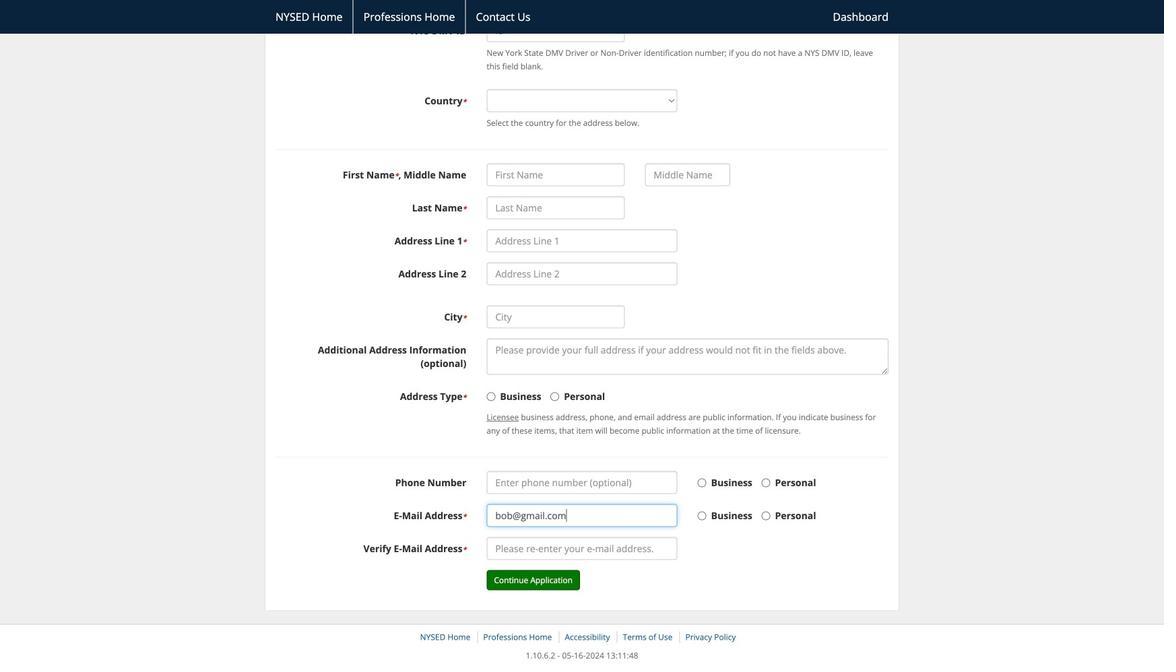Task type: locate. For each thing, give the bounding box(es) containing it.
ID text field
[[487, 19, 625, 42]]

Last Name text field
[[487, 197, 625, 219]]

None radio
[[698, 479, 707, 488], [762, 479, 771, 488], [698, 512, 707, 521], [698, 479, 707, 488], [762, 479, 771, 488], [698, 512, 707, 521]]

Address Line 2 text field
[[487, 263, 678, 286]]

None submit
[[487, 571, 580, 591]]

Please re-enter your e-mail address. text field
[[487, 538, 678, 561]]

City text field
[[487, 306, 625, 329]]

None radio
[[487, 393, 496, 401], [551, 393, 560, 401], [762, 512, 771, 521], [487, 393, 496, 401], [551, 393, 560, 401], [762, 512, 771, 521]]



Task type: describe. For each thing, give the bounding box(es) containing it.
Address Line 1 text field
[[487, 230, 678, 253]]

Enter phone number (optional) text field
[[487, 472, 678, 494]]

Middle Name text field
[[645, 164, 731, 186]]

First Name text field
[[487, 164, 625, 186]]

Please provide your full address if your address would not fit in the fields above. text field
[[487, 339, 889, 375]]

Email text field
[[487, 505, 678, 527]]



Task type: vqa. For each thing, say whether or not it's contained in the screenshot.
Address Line 1 TEXT FIELD
yes



